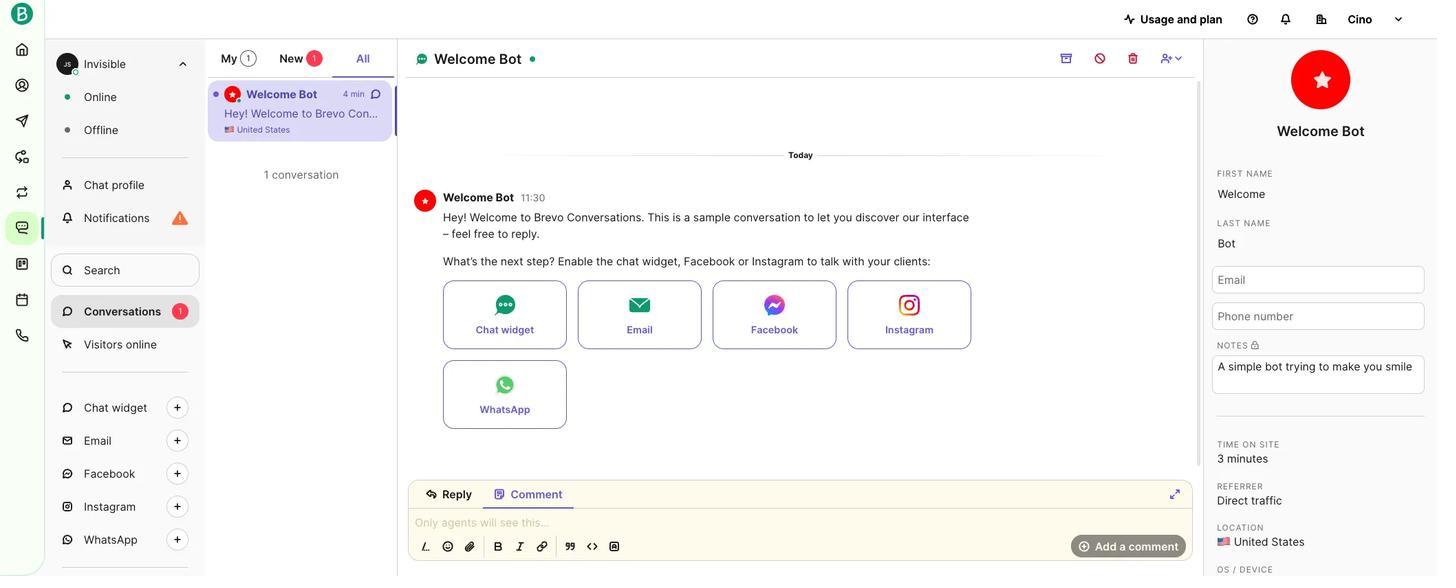 Task type: vqa. For each thing, say whether or not it's contained in the screenshot.
States in "Location 🇺🇸 United States"
yes



Task type: describe. For each thing, give the bounding box(es) containing it.
Email email field
[[1212, 266, 1425, 294]]

invisible
[[84, 57, 126, 71]]

/
[[1233, 565, 1237, 575]]

last name
[[1217, 218, 1271, 228]]

chat for notifications
[[84, 178, 109, 192]]

let for hey! welcome to brevo conversations. this is a sample conversation to let you discover our interface – feel free to reply.
[[817, 210, 830, 224]]

notifications link
[[51, 202, 199, 235]]

my
[[221, 52, 237, 65]]

name for last name
[[1244, 218, 1271, 228]]

a for hey! welcome to brevo conversations. this is a sample conversation to let you discover our interface – feel free to reply.
[[684, 210, 690, 224]]

is for hey! welcome to brevo conversations. this is a sample conversation to let you discover our interface – feel free to reply.
[[673, 210, 681, 224]]

1 conversation
[[264, 168, 339, 182]]

1 horizontal spatial email
[[627, 324, 653, 336]]

sample for hey! welcome to brevo conversations. this is a sample conversation to let you discover our interface – feel free to reply.
[[693, 210, 731, 224]]

instagram inside hey! welcome to brevo conversations. this is a sample conversation to let you discover our interface – feel free to reply.  what's the next step? enable the chat widget, facebook or instagram to talk with your clients: 🇺🇸 united states
[[1162, 107, 1214, 120]]

1 horizontal spatial chat widget
[[476, 324, 534, 336]]

facebook link for instagram link for top email link
[[713, 281, 836, 349]]

0 horizontal spatial with
[[842, 254, 865, 268]]

usage and plan
[[1140, 12, 1222, 26]]

minutes
[[1227, 452, 1268, 466]]

0 horizontal spatial enable
[[558, 254, 593, 268]]

feel for hey! welcome to brevo conversations. this is a sample conversation to let you discover our interface – feel free to reply.  what's the next step? enable the chat widget, facebook or instagram to talk with your clients: 🇺🇸 united states
[[762, 107, 781, 120]]

chat for email
[[84, 401, 109, 415]]

usage and plan button
[[1113, 6, 1233, 33]]

1 vertical spatial welcome bot
[[246, 87, 317, 101]]

conversations
[[84, 305, 161, 319]]

reply. for hey! welcome to brevo conversations. this is a sample conversation to let you discover our interface – feel free to reply.  what's the next step? enable the chat widget, facebook or instagram to talk with your clients: 🇺🇸 united states
[[822, 107, 850, 120]]

1 vertical spatial or
[[738, 254, 749, 268]]

0 vertical spatial email link
[[578, 281, 702, 349]]

1 horizontal spatial whatsapp
[[480, 404, 530, 415]]

0 vertical spatial welcome bot
[[434, 51, 522, 67]]

chat inside hey! welcome to brevo conversations. this is a sample conversation to let you discover our interface – feel free to reply.  what's the next step? enable the chat widget, facebook or instagram to talk with your clients: 🇺🇸 united states
[[1026, 107, 1049, 120]]

1 horizontal spatial widget
[[501, 324, 534, 336]]

and
[[1177, 12, 1197, 26]]

what's the next step? enable the chat widget, facebook or instagram to talk with your clients:
[[443, 254, 931, 268]]

1 vertical spatial conversation
[[272, 168, 339, 182]]

1 vertical spatial chat widget
[[84, 401, 147, 415]]

united inside hey! welcome to brevo conversations. this is a sample conversation to let you discover our interface – feel free to reply.  what's the next step? enable the chat widget, facebook or instagram to talk with your clients: 🇺🇸 united states
[[237, 125, 263, 135]]

last
[[1217, 218, 1241, 228]]

hey! welcome to brevo conversations. this is a sample conversation to let you discover our interface – feel free to reply.  what's the next step? enable the chat widget, facebook or instagram to talk with your clients: 🇺🇸 united states
[[224, 107, 1341, 135]]

step? inside hey! welcome to brevo conversations. this is a sample conversation to let you discover our interface – feel free to reply.  what's the next step? enable the chat widget, facebook or instagram to talk with your clients: 🇺🇸 united states
[[937, 107, 965, 120]]

visitors
[[84, 338, 123, 352]]

visitors online link
[[51, 328, 199, 361]]

0 horizontal spatial email link
[[51, 424, 199, 457]]

2 vertical spatial welcome bot
[[1277, 123, 1365, 140]]

facebook link for email link to the left's instagram link
[[51, 457, 199, 490]]

direct
[[1217, 494, 1248, 507]]

feel for hey! welcome to brevo conversations. this is a sample conversation to let you discover our interface – feel free to reply.
[[452, 227, 471, 241]]

1 vertical spatial step?
[[526, 254, 555, 268]]

comment button
[[483, 481, 574, 508]]

facebook inside hey! welcome to brevo conversations. this is a sample conversation to let you discover our interface – feel free to reply.  what's the next step? enable the chat widget, facebook or instagram to talk with your clients: 🇺🇸 united states
[[1094, 107, 1145, 120]]

0 horizontal spatial widget
[[112, 401, 147, 415]]

plan
[[1200, 12, 1222, 26]]

hey! for hey! welcome to brevo conversations. this is a sample conversation to let you discover our interface – feel free to reply.
[[443, 210, 467, 224]]

cino
[[1348, 12, 1372, 26]]

instagram link for email link to the left
[[51, 490, 199, 523]]

on
[[1243, 439, 1256, 450]]

welcome inside hey! welcome to brevo conversations. this is a sample conversation to let you discover our interface – feel free to reply.
[[470, 210, 517, 224]]

hey! welcome to brevo conversations. this is a sample conversation to let you discover our interface – feel free to reply.
[[443, 210, 969, 241]]

free for hey! welcome to brevo conversations. this is a sample conversation to let you discover our interface – feel free to reply.
[[474, 227, 495, 241]]

you for hey! welcome to brevo conversations. this is a sample conversation to let you discover our interface – feel free to reply.  what's the next step? enable the chat widget, facebook or instagram to talk with your clients: 🇺🇸 united states
[[615, 107, 634, 120]]

visitors online
[[84, 338, 157, 352]]

1 vertical spatial whatsapp
[[84, 533, 138, 547]]

this for hey! welcome to brevo conversations. this is a sample conversation to let you discover our interface – feel free to reply.
[[647, 210, 669, 224]]

free for hey! welcome to brevo conversations. this is a sample conversation to let you discover our interface – feel free to reply.  what's the next step? enable the chat widget, facebook or instagram to talk with your clients: 🇺🇸 united states
[[784, 107, 805, 120]]

chat profile link
[[51, 169, 199, 202]]

referrer direct traffic
[[1217, 481, 1282, 507]]

next inside hey! welcome to brevo conversations. this is a sample conversation to let you discover our interface – feel free to reply.  what's the next step? enable the chat widget, facebook or instagram to talk with your clients: 🇺🇸 united states
[[911, 107, 934, 120]]

you for hey! welcome to brevo conversations. this is a sample conversation to let you discover our interface – feel free to reply.
[[833, 210, 852, 224]]

your inside hey! welcome to brevo conversations. this is a sample conversation to let you discover our interface – feel free to reply.  what's the next step? enable the chat widget, facebook or instagram to talk with your clients: 🇺🇸 united states
[[1278, 107, 1301, 120]]

all link
[[332, 45, 394, 78]]

chat widget link for email link to the left
[[51, 391, 199, 424]]

with inside hey! welcome to brevo conversations. this is a sample conversation to let you discover our interface – feel free to reply.  what's the next step? enable the chat widget, facebook or instagram to talk with your clients: 🇺🇸 united states
[[1253, 107, 1275, 120]]

notifications
[[84, 211, 150, 225]]

Start typing to join text field
[[409, 514, 1193, 531]]

0 horizontal spatial clients:
[[894, 254, 931, 268]]

new
[[279, 52, 303, 65]]

notes
[[1217, 340, 1248, 351]]

reply
[[442, 488, 472, 501]]

profile
[[112, 178, 145, 192]]

online
[[84, 90, 117, 104]]

🇺🇸 inside location 🇺🇸 united states
[[1217, 535, 1231, 549]]

discover for hey! welcome to brevo conversations. this is a sample conversation to let you discover our interface – feel free to reply.  what's the next step? enable the chat widget, facebook or instagram to talk with your clients: 🇺🇸 united states
[[637, 107, 681, 120]]

site
[[1259, 439, 1280, 450]]

usage
[[1140, 12, 1174, 26]]

4
[[343, 89, 348, 99]]

1 vertical spatial chat
[[476, 324, 499, 336]]



Task type: locate. For each thing, give the bounding box(es) containing it.
2 vertical spatial chat
[[84, 401, 109, 415]]

time
[[1217, 439, 1240, 450]]

is inside hey! welcome to brevo conversations. this is a sample conversation to let you discover our interface – feel free to reply.
[[673, 210, 681, 224]]

states up device
[[1271, 535, 1305, 549]]

enable
[[968, 107, 1003, 120], [558, 254, 593, 268]]

your
[[1278, 107, 1301, 120], [868, 254, 891, 268]]

0 vertical spatial whatsapp
[[480, 404, 530, 415]]

0 horizontal spatial 🇺🇸
[[224, 125, 235, 135]]

whatsapp link for top email link
[[443, 360, 567, 429]]

free down welcome bot 11:30
[[474, 227, 495, 241]]

brevo down the 11:30
[[534, 210, 564, 224]]

free inside hey! welcome to brevo conversations. this is a sample conversation to let you discover our interface – feel free to reply.
[[474, 227, 495, 241]]

1 horizontal spatial or
[[1148, 107, 1159, 120]]

0 vertical spatial united
[[237, 125, 263, 135]]

hey! inside hey! welcome to brevo conversations. this is a sample conversation to let you discover our interface – feel free to reply.
[[443, 210, 467, 224]]

1 vertical spatial with
[[842, 254, 865, 268]]

1 vertical spatial this
[[647, 210, 669, 224]]

1 horizontal spatial widget,
[[1052, 107, 1091, 120]]

widget, inside hey! welcome to brevo conversations. this is a sample conversation to let you discover our interface – feel free to reply.  what's the next step? enable the chat widget, facebook or instagram to talk with your clients: 🇺🇸 united states
[[1052, 107, 1091, 120]]

0 vertical spatial next
[[911, 107, 934, 120]]

name for first name
[[1246, 169, 1273, 179]]

comment
[[511, 488, 563, 501]]

step?
[[937, 107, 965, 120], [526, 254, 555, 268]]

0 vertical spatial step?
[[937, 107, 965, 120]]

0 horizontal spatial free
[[474, 227, 495, 241]]

0 horizontal spatial conversations.
[[348, 107, 426, 120]]

1 horizontal spatial conversation
[[515, 107, 582, 120]]

states inside hey! welcome to brevo conversations. this is a sample conversation to let you discover our interface – feel free to reply.  what's the next step? enable the chat widget, facebook or instagram to talk with your clients: 🇺🇸 united states
[[265, 125, 290, 135]]

is
[[454, 107, 462, 120], [673, 210, 681, 224]]

conversations. for hey! welcome to brevo conversations. this is a sample conversation to let you discover our interface – feel free to reply.  what's the next step? enable the chat widget, facebook or instagram to talk with your clients: 🇺🇸 united states
[[348, 107, 426, 120]]

– for hey! welcome to brevo conversations. this is a sample conversation to let you discover our interface – feel free to reply.
[[443, 227, 449, 241]]

today
[[788, 150, 813, 160]]

is for hey! welcome to brevo conversations. this is a sample conversation to let you discover our interface – feel free to reply.  what's the next step? enable the chat widget, facebook or instagram to talk with your clients: 🇺🇸 united states
[[454, 107, 462, 120]]

conversations. for hey! welcome to brevo conversations. this is a sample conversation to let you discover our interface – feel free to reply.
[[567, 210, 644, 224]]

Notes text field
[[1212, 355, 1425, 394]]

a inside hey! welcome to brevo conversations. this is a sample conversation to let you discover our interface – feel free to reply.
[[684, 210, 690, 224]]

or inside hey! welcome to brevo conversations. this is a sample conversation to let you discover our interface – feel free to reply.  what's the next step? enable the chat widget, facebook or instagram to talk with your clients: 🇺🇸 united states
[[1148, 107, 1159, 120]]

talk
[[1231, 107, 1249, 120], [820, 254, 839, 268]]

1 vertical spatial chat widget link
[[51, 391, 199, 424]]

hey! for hey! welcome to brevo conversations. this is a sample conversation to let you discover our interface – feel free to reply.  what's the next step? enable the chat widget, facebook or instagram to talk with your clients: 🇺🇸 united states
[[224, 107, 248, 120]]

sample for hey! welcome to brevo conversations. this is a sample conversation to let you discover our interface – feel free to reply.  what's the next step? enable the chat widget, facebook or instagram to talk with your clients: 🇺🇸 united states
[[475, 107, 512, 120]]

chat
[[84, 178, 109, 192], [476, 324, 499, 336], [84, 401, 109, 415]]

1 vertical spatial hey!
[[443, 210, 467, 224]]

0 vertical spatial conversations.
[[348, 107, 426, 120]]

bot
[[499, 51, 522, 67], [299, 87, 317, 101], [1342, 123, 1365, 140], [496, 191, 514, 204]]

name
[[1246, 169, 1273, 179], [1244, 218, 1271, 228]]

referrer
[[1217, 481, 1263, 492]]

1 horizontal spatial let
[[817, 210, 830, 224]]

discover inside hey! welcome to brevo conversations. this is a sample conversation to let you discover our interface – feel free to reply.
[[855, 210, 899, 224]]

cino button
[[1305, 6, 1415, 33]]

states up 1 conversation at the top left
[[265, 125, 290, 135]]

min
[[351, 89, 365, 99]]

traffic
[[1251, 494, 1282, 507]]

offline
[[84, 123, 118, 137]]

reply. for hey! welcome to brevo conversations. this is a sample conversation to let you discover our interface – feel free to reply.
[[511, 227, 540, 241]]

chat
[[1026, 107, 1049, 120], [616, 254, 639, 268]]

brevo down the 4
[[315, 107, 345, 120]]

0 vertical spatial sample
[[475, 107, 512, 120]]

states
[[265, 125, 290, 135], [1271, 535, 1305, 549]]

you
[[615, 107, 634, 120], [833, 210, 852, 224]]

0 horizontal spatial united
[[237, 125, 263, 135]]

os / device
[[1217, 565, 1273, 575]]

1 vertical spatial interface
[[923, 210, 969, 224]]

you inside hey! welcome to brevo conversations. this is a sample conversation to let you discover our interface – feel free to reply.  what's the next step? enable the chat widget, facebook or instagram to talk with your clients: 🇺🇸 united states
[[615, 107, 634, 120]]

1 horizontal spatial this
[[647, 210, 669, 224]]

brevo inside hey! welcome to brevo conversations. this is a sample conversation to let you discover our interface – feel free to reply.
[[534, 210, 564, 224]]

0 vertical spatial clients:
[[1304, 107, 1341, 120]]

js
[[64, 60, 71, 68]]

1 vertical spatial talk
[[820, 254, 839, 268]]

0 vertical spatial what's
[[853, 107, 888, 120]]

free up today
[[784, 107, 805, 120]]

– inside hey! welcome to brevo conversations. this is a sample conversation to let you discover our interface – feel free to reply.  what's the next step? enable the chat widget, facebook or instagram to talk with your clients: 🇺🇸 united states
[[753, 107, 759, 120]]

let for hey! welcome to brevo conversations. this is a sample conversation to let you discover our interface – feel free to reply.  what's the next step? enable the chat widget, facebook or instagram to talk with your clients: 🇺🇸 united states
[[598, 107, 612, 120]]

you inside hey! welcome to brevo conversations. this is a sample conversation to let you discover our interface – feel free to reply.
[[833, 210, 852, 224]]

talk inside hey! welcome to brevo conversations. this is a sample conversation to let you discover our interface – feel free to reply.  what's the next step? enable the chat widget, facebook or instagram to talk with your clients: 🇺🇸 united states
[[1231, 107, 1249, 120]]

online
[[126, 338, 157, 352]]

0 horizontal spatial talk
[[820, 254, 839, 268]]

this inside hey! welcome to brevo conversations. this is a sample conversation to let you discover our interface – feel free to reply.  what's the next step? enable the chat widget, facebook or instagram to talk with your clients: 🇺🇸 united states
[[429, 107, 451, 120]]

enable inside hey! welcome to brevo conversations. this is a sample conversation to let you discover our interface – feel free to reply.  what's the next step? enable the chat widget, facebook or instagram to talk with your clients: 🇺🇸 united states
[[968, 107, 1003, 120]]

chat widget link
[[443, 281, 567, 349], [51, 391, 199, 424]]

feel inside hey! welcome to brevo conversations. this is a sample conversation to let you discover our interface – feel free to reply.
[[452, 227, 471, 241]]

what's
[[853, 107, 888, 120], [443, 254, 477, 268]]

1 horizontal spatial clients:
[[1304, 107, 1341, 120]]

🇺🇸
[[224, 125, 235, 135], [1217, 535, 1231, 549]]

–
[[753, 107, 759, 120], [443, 227, 449, 241]]

what's inside hey! welcome to brevo conversations. this is a sample conversation to let you discover our interface – feel free to reply.  what's the next step? enable the chat widget, facebook or instagram to talk with your clients: 🇺🇸 united states
[[853, 107, 888, 120]]

clients:
[[1304, 107, 1341, 120], [894, 254, 931, 268]]

0 vertical spatial or
[[1148, 107, 1159, 120]]

reply. inside hey! welcome to brevo conversations. this is a sample conversation to let you discover our interface – feel free to reply.  what's the next step? enable the chat widget, facebook or instagram to talk with your clients: 🇺🇸 united states
[[822, 107, 850, 120]]

0 horizontal spatial conversation
[[272, 168, 339, 182]]

0 vertical spatial feel
[[762, 107, 781, 120]]

1 horizontal spatial chat
[[1026, 107, 1049, 120]]

discover inside hey! welcome to brevo conversations. this is a sample conversation to let you discover our interface – feel free to reply.  what's the next step? enable the chat widget, facebook or instagram to talk with your clients: 🇺🇸 united states
[[637, 107, 681, 120]]

first
[[1217, 169, 1243, 179]]

this inside hey! welcome to brevo conversations. this is a sample conversation to let you discover our interface – feel free to reply.
[[647, 210, 669, 224]]

– inside hey! welcome to brevo conversations. this is a sample conversation to let you discover our interface – feel free to reply.
[[443, 227, 449, 241]]

our for hey! welcome to brevo conversations. this is a sample conversation to let you discover our interface – feel free to reply.  what's the next step? enable the chat widget, facebook or instagram to talk with your clients: 🇺🇸 united states
[[684, 107, 701, 120]]

chat profile
[[84, 178, 145, 192]]

0 horizontal spatial a
[[465, 107, 471, 120]]

let inside hey! welcome to brevo conversations. this is a sample conversation to let you discover our interface – feel free to reply.
[[817, 210, 830, 224]]

0 horizontal spatial brevo
[[315, 107, 345, 120]]

brevo inside hey! welcome to brevo conversations. this is a sample conversation to let you discover our interface – feel free to reply.  what's the next step? enable the chat widget, facebook or instagram to talk with your clients: 🇺🇸 united states
[[315, 107, 345, 120]]

online button
[[51, 80, 199, 114]]

the
[[891, 107, 908, 120], [1006, 107, 1023, 120], [481, 254, 498, 268], [596, 254, 613, 268]]

1 horizontal spatial is
[[673, 210, 681, 224]]

0 horizontal spatial your
[[868, 254, 891, 268]]

hey! down "my"
[[224, 107, 248, 120]]

1 horizontal spatial email link
[[578, 281, 702, 349]]

1 vertical spatial widget,
[[642, 254, 681, 268]]

instagram link for top email link
[[847, 281, 971, 349]]

sample
[[475, 107, 512, 120], [693, 210, 731, 224]]

conversations.
[[348, 107, 426, 120], [567, 210, 644, 224]]

united
[[237, 125, 263, 135], [1234, 535, 1268, 549]]

hey! down welcome bot 11:30
[[443, 210, 467, 224]]

welcome bot 11:30
[[443, 191, 545, 204]]

0 vertical spatial reply.
[[822, 107, 850, 120]]

conversations. inside hey! welcome to brevo conversations. this is a sample conversation to let you discover our interface – feel free to reply.
[[567, 210, 644, 224]]

0 horizontal spatial feel
[[452, 227, 471, 241]]

1 vertical spatial enable
[[558, 254, 593, 268]]

1 horizontal spatial facebook link
[[713, 281, 836, 349]]

P͏hone number telephone field
[[1212, 303, 1425, 330]]

1 vertical spatial next
[[501, 254, 523, 268]]

location 🇺🇸 united states
[[1217, 523, 1305, 549]]

a for hey! welcome to brevo conversations. this is a sample conversation to let you discover our interface – feel free to reply.  what's the next step? enable the chat widget, facebook or instagram to talk with your clients: 🇺🇸 united states
[[465, 107, 471, 120]]

united inside location 🇺🇸 united states
[[1234, 535, 1268, 549]]

1 horizontal spatial next
[[911, 107, 934, 120]]

1 vertical spatial states
[[1271, 535, 1305, 549]]

sample inside hey! welcome to brevo conversations. this is a sample conversation to let you discover our interface – feel free to reply.
[[693, 210, 731, 224]]

with
[[1253, 107, 1275, 120], [842, 254, 865, 268]]

1 vertical spatial feel
[[452, 227, 471, 241]]

1 horizontal spatial with
[[1253, 107, 1275, 120]]

interface inside hey! welcome to brevo conversations. this is a sample conversation to let you discover our interface – feel free to reply.
[[923, 210, 969, 224]]

0 horizontal spatial reply.
[[511, 227, 540, 241]]

our inside hey! welcome to brevo conversations. this is a sample conversation to let you discover our interface – feel free to reply.  what's the next step? enable the chat widget, facebook or instagram to talk with your clients: 🇺🇸 united states
[[684, 107, 701, 120]]

our for hey! welcome to brevo conversations. this is a sample conversation to let you discover our interface – feel free to reply.
[[903, 210, 920, 224]]

free inside hey! welcome to brevo conversations. this is a sample conversation to let you discover our interface – feel free to reply.  what's the next step? enable the chat widget, facebook or instagram to talk with your clients: 🇺🇸 united states
[[784, 107, 805, 120]]

0 horizontal spatial –
[[443, 227, 449, 241]]

conversation inside hey! welcome to brevo conversations. this is a sample conversation to let you discover our interface – feel free to reply.  what's the next step? enable the chat widget, facebook or instagram to talk with your clients: 🇺🇸 united states
[[515, 107, 582, 120]]

0 horizontal spatial sample
[[475, 107, 512, 120]]

1 vertical spatial name
[[1244, 218, 1271, 228]]

🇺🇸 inside hey! welcome to brevo conversations. this is a sample conversation to let you discover our interface – feel free to reply.  what's the next step? enable the chat widget, facebook or instagram to talk with your clients: 🇺🇸 united states
[[224, 125, 235, 135]]

whatsapp
[[480, 404, 530, 415], [84, 533, 138, 547]]

Last name field
[[1212, 230, 1425, 257]]

conversations. inside hey! welcome to brevo conversations. this is a sample conversation to let you discover our interface – feel free to reply.  what's the next step? enable the chat widget, facebook or instagram to talk with your clients: 🇺🇸 united states
[[348, 107, 426, 120]]

1 vertical spatial email link
[[51, 424, 199, 457]]

1 vertical spatial what's
[[443, 254, 477, 268]]

clients: inside hey! welcome to brevo conversations. this is a sample conversation to let you discover our interface – feel free to reply.  what's the next step? enable the chat widget, facebook or instagram to talk with your clients: 🇺🇸 united states
[[1304, 107, 1341, 120]]

1 horizontal spatial free
[[784, 107, 805, 120]]

or
[[1148, 107, 1159, 120], [738, 254, 749, 268]]

brevo for hey! welcome to brevo conversations. this is a sample conversation to let you discover our interface – feel free to reply.  what's the next step? enable the chat widget, facebook or instagram to talk with your clients: 🇺🇸 united states
[[315, 107, 345, 120]]

0 vertical spatial discover
[[637, 107, 681, 120]]

0 vertical spatial widget,
[[1052, 107, 1091, 120]]

instagram
[[1162, 107, 1214, 120], [752, 254, 804, 268], [885, 324, 934, 336], [84, 500, 136, 514]]

0 vertical spatial is
[[454, 107, 462, 120]]

os
[[1217, 565, 1230, 575]]

sample inside hey! welcome to brevo conversations. this is a sample conversation to let you discover our interface – feel free to reply.  what's the next step? enable the chat widget, facebook or instagram to talk with your clients: 🇺🇸 united states
[[475, 107, 512, 120]]

free
[[784, 107, 805, 120], [474, 227, 495, 241]]

brevo for hey! welcome to brevo conversations. this is a sample conversation to let you discover our interface – feel free to reply.
[[534, 210, 564, 224]]

0 vertical spatial interface
[[704, 107, 750, 120]]

is inside hey! welcome to brevo conversations. this is a sample conversation to let you discover our interface – feel free to reply.  what's the next step? enable the chat widget, facebook or instagram to talk with your clients: 🇺🇸 united states
[[454, 107, 462, 120]]

this for hey! welcome to brevo conversations. this is a sample conversation to let you discover our interface – feel free to reply.  what's the next step? enable the chat widget, facebook or instagram to talk with your clients: 🇺🇸 united states
[[429, 107, 451, 120]]

1 vertical spatial email
[[84, 434, 112, 448]]

1 vertical spatial chat
[[616, 254, 639, 268]]

1 horizontal spatial instagram link
[[847, 281, 971, 349]]

first name
[[1217, 169, 1273, 179]]

1 horizontal spatial reply.
[[822, 107, 850, 120]]

conversation for hey! welcome to brevo conversations. this is a sample conversation to let you discover our interface – feel free to reply.
[[734, 210, 801, 224]]

let
[[598, 107, 612, 120], [817, 210, 830, 224]]

0 vertical spatial you
[[615, 107, 634, 120]]

name right last
[[1244, 218, 1271, 228]]

all
[[356, 52, 370, 65]]

First name field
[[1212, 180, 1425, 208]]

1 horizontal spatial what's
[[853, 107, 888, 120]]

device
[[1240, 565, 1273, 575]]

this
[[429, 107, 451, 120], [647, 210, 669, 224]]

reply button
[[415, 481, 483, 508]]

whatsapp link for email link to the left
[[51, 523, 199, 557]]

time on site 3 minutes
[[1217, 439, 1280, 466]]

widget
[[501, 324, 534, 336], [112, 401, 147, 415]]

0 horizontal spatial interface
[[704, 107, 750, 120]]

0 vertical spatial facebook link
[[713, 281, 836, 349]]

interface for hey! welcome to brevo conversations. this is a sample conversation to let you discover our interface – feel free to reply.  what's the next step? enable the chat widget, facebook or instagram to talk with your clients: 🇺🇸 united states
[[704, 107, 750, 120]]

search
[[84, 263, 120, 277]]

reply. inside hey! welcome to brevo conversations. this is a sample conversation to let you discover our interface – feel free to reply.
[[511, 227, 540, 241]]

0 vertical spatial talk
[[1231, 107, 1249, 120]]

interface inside hey! welcome to brevo conversations. this is a sample conversation to let you discover our interface – feel free to reply.  what's the next step? enable the chat widget, facebook or instagram to talk with your clients: 🇺🇸 united states
[[704, 107, 750, 120]]

widget,
[[1052, 107, 1091, 120], [642, 254, 681, 268]]

11:30
[[521, 192, 545, 204]]

name right first
[[1246, 169, 1273, 179]]

chat widget link for top email link
[[443, 281, 567, 349]]

0 vertical spatial states
[[265, 125, 290, 135]]

1 horizontal spatial –
[[753, 107, 759, 120]]

0 vertical spatial let
[[598, 107, 612, 120]]

1 vertical spatial is
[[673, 210, 681, 224]]

0 horizontal spatial chat
[[616, 254, 639, 268]]

1 horizontal spatial conversations.
[[567, 210, 644, 224]]

1 horizontal spatial hey!
[[443, 210, 467, 224]]

0 horizontal spatial states
[[265, 125, 290, 135]]

0 horizontal spatial facebook link
[[51, 457, 199, 490]]

feel inside hey! welcome to brevo conversations. this is a sample conversation to let you discover our interface – feel free to reply.  what's the next step? enable the chat widget, facebook or instagram to talk with your clients: 🇺🇸 united states
[[762, 107, 781, 120]]

4 min
[[343, 89, 365, 99]]

interface
[[704, 107, 750, 120], [923, 210, 969, 224]]

hey! inside hey! welcome to brevo conversations. this is a sample conversation to let you discover our interface – feel free to reply.  what's the next step? enable the chat widget, facebook or instagram to talk with your clients: 🇺🇸 united states
[[224, 107, 248, 120]]

1 vertical spatial a
[[684, 210, 690, 224]]

0 vertical spatial a
[[465, 107, 471, 120]]

1 horizontal spatial feel
[[762, 107, 781, 120]]

discover for hey! welcome to brevo conversations. this is a sample conversation to let you discover our interface – feel free to reply.
[[855, 210, 899, 224]]

our inside hey! welcome to brevo conversations. this is a sample conversation to let you discover our interface – feel free to reply.
[[903, 210, 920, 224]]

0 vertical spatial email
[[627, 324, 653, 336]]

only visible to agents image
[[1251, 342, 1258, 350]]

search link
[[51, 254, 199, 287]]

1 vertical spatial brevo
[[534, 210, 564, 224]]

1
[[246, 53, 250, 63], [312, 53, 316, 63], [264, 168, 269, 182], [178, 306, 182, 316]]

reply.
[[822, 107, 850, 120], [511, 227, 540, 241]]

0 horizontal spatial what's
[[443, 254, 477, 268]]

offline button
[[51, 114, 199, 147]]

1 horizontal spatial interface
[[923, 210, 969, 224]]

1 horizontal spatial brevo
[[534, 210, 564, 224]]

email
[[627, 324, 653, 336], [84, 434, 112, 448]]

2 vertical spatial conversation
[[734, 210, 801, 224]]

0 vertical spatial our
[[684, 107, 701, 120]]

chat widget
[[476, 324, 534, 336], [84, 401, 147, 415]]

a
[[465, 107, 471, 120], [684, 210, 690, 224]]

our
[[684, 107, 701, 120], [903, 210, 920, 224]]

feel
[[762, 107, 781, 120], [452, 227, 471, 241]]

conversation inside hey! welcome to brevo conversations. this is a sample conversation to let you discover our interface – feel free to reply.
[[734, 210, 801, 224]]

hey!
[[224, 107, 248, 120], [443, 210, 467, 224]]

whatsapp link
[[443, 360, 567, 429], [51, 523, 199, 557]]

facebook link
[[713, 281, 836, 349], [51, 457, 199, 490]]

welcome bot
[[434, 51, 522, 67], [246, 87, 317, 101], [1277, 123, 1365, 140]]

1 vertical spatial reply.
[[511, 227, 540, 241]]

welcome inside hey! welcome to brevo conversations. this is a sample conversation to let you discover our interface – feel free to reply.  what's the next step? enable the chat widget, facebook or instagram to talk with your clients: 🇺🇸 united states
[[251, 107, 299, 120]]

location
[[1217, 523, 1264, 533]]

let inside hey! welcome to brevo conversations. this is a sample conversation to let you discover our interface – feel free to reply.  what's the next step? enable the chat widget, facebook or instagram to talk with your clients: 🇺🇸 united states
[[598, 107, 612, 120]]

email link
[[578, 281, 702, 349], [51, 424, 199, 457]]

1 vertical spatial widget
[[112, 401, 147, 415]]

conversation for hey! welcome to brevo conversations. this is a sample conversation to let you discover our interface – feel free to reply.  what's the next step? enable the chat widget, facebook or instagram to talk with your clients: 🇺🇸 united states
[[515, 107, 582, 120]]

0 vertical spatial chat
[[84, 178, 109, 192]]

a inside hey! welcome to brevo conversations. this is a sample conversation to let you discover our interface – feel free to reply.  what's the next step? enable the chat widget, facebook or instagram to talk with your clients: 🇺🇸 united states
[[465, 107, 471, 120]]

1 horizontal spatial 🇺🇸
[[1217, 535, 1231, 549]]

0 horizontal spatial hey!
[[224, 107, 248, 120]]

1 vertical spatial 🇺🇸
[[1217, 535, 1231, 549]]

interface for hey! welcome to brevo conversations. this is a sample conversation to let you discover our interface – feel free to reply.
[[923, 210, 969, 224]]

1 horizontal spatial states
[[1271, 535, 1305, 549]]

1 horizontal spatial your
[[1278, 107, 1301, 120]]

states inside location 🇺🇸 united states
[[1271, 535, 1305, 549]]

0 horizontal spatial is
[[454, 107, 462, 120]]

next
[[911, 107, 934, 120], [501, 254, 523, 268]]

3
[[1217, 452, 1224, 466]]

– for hey! welcome to brevo conversations. this is a sample conversation to let you discover our interface – feel free to reply.  what's the next step? enable the chat widget, facebook or instagram to talk with your clients: 🇺🇸 united states
[[753, 107, 759, 120]]



